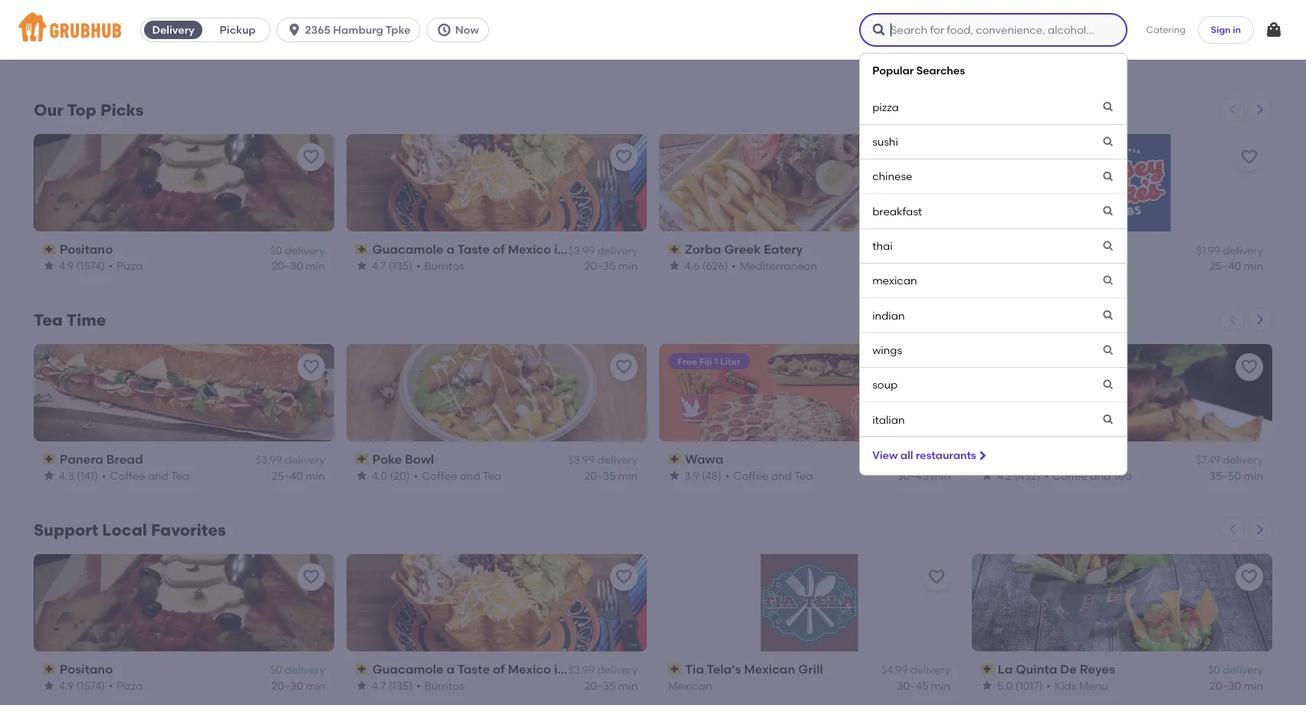 Task type: locate. For each thing, give the bounding box(es) containing it.
30–45 min
[[897, 469, 951, 482], [897, 679, 951, 693]]

1 • pizza from the top
[[109, 259, 143, 272]]

1 list box from the left
[[0, 53, 1307, 706]]

0 vertical spatial mexican
[[745, 662, 796, 677]]

coffee down bowl
[[422, 469, 457, 482]]

0 horizontal spatial 25–40
[[272, 469, 303, 482]]

$4.99 for support local favorites
[[882, 664, 908, 677]]

in
[[1234, 24, 1242, 35], [555, 242, 565, 257], [555, 662, 565, 677]]

4.9 (1574) for our
[[59, 259, 105, 272]]

and for poke bowl
[[460, 469, 481, 482]]

caret left icon image for favorites
[[1227, 524, 1239, 536]]

2 caret right icon image from the top
[[1255, 314, 1267, 326]]

1 vertical spatial guacamole
[[373, 662, 444, 677]]

tpke
[[386, 23, 411, 36]]

caret right icon image for favorites
[[1255, 524, 1267, 536]]

0 vertical spatial in
[[1234, 24, 1242, 35]]

(20)
[[390, 469, 410, 482]]

1 and from the left
[[148, 469, 169, 482]]

20–30 min for support local favorites
[[272, 679, 325, 693]]

4.9 (1574) for support
[[59, 679, 105, 693]]

1 vertical spatial 30–45 min
[[897, 679, 951, 693]]

1 horizontal spatial 4.6
[[998, 259, 1013, 272]]

0 vertical spatial 4.7
[[372, 259, 386, 272]]

0 vertical spatial pizza
[[117, 259, 143, 272]]

3 coffee from the left
[[734, 469, 769, 482]]

sign
[[1212, 24, 1231, 35]]

20–35
[[585, 259, 616, 272], [898, 259, 929, 272], [585, 469, 616, 482], [585, 679, 616, 693]]

•
[[109, 259, 113, 272], [417, 259, 421, 272], [732, 259, 737, 272], [1043, 259, 1047, 272], [102, 469, 106, 482], [414, 469, 418, 482], [726, 469, 730, 482], [1045, 469, 1049, 482], [109, 679, 113, 693], [417, 679, 421, 693], [1047, 679, 1052, 693]]

1 wayne from the top
[[568, 242, 610, 257]]

1 4.9 from the top
[[59, 259, 74, 272]]

Search for food, convenience, alcohol... search field
[[860, 13, 1128, 47]]

1 a from the top
[[447, 242, 455, 257]]

0 vertical spatial of
[[493, 242, 505, 257]]

and right (20)
[[460, 469, 481, 482]]

2 • burritos from the top
[[417, 679, 464, 693]]

1 vertical spatial mexican
[[669, 679, 713, 693]]

0 horizontal spatial 4.6
[[685, 259, 700, 272]]

1 of from the top
[[493, 242, 505, 257]]

1 vertical spatial 4.9
[[59, 679, 74, 693]]

coffee down 'bread'
[[110, 469, 145, 482]]

svg image for indian
[[1103, 310, 1115, 322]]

2 vertical spatial in
[[555, 662, 565, 677]]

1 vertical spatial (135)
[[389, 679, 413, 693]]

1 vertical spatial caret left icon image
[[1227, 314, 1239, 326]]

1 30–45 min from the top
[[897, 469, 951, 482]]

0 vertical spatial 30–45 min
[[897, 469, 951, 482]]

sign in
[[1212, 24, 1242, 35]]

5.0 (1017)
[[998, 679, 1043, 693]]

0 vertical spatial 25–40 min
[[1211, 259, 1264, 272]]

4.6 down zorba
[[685, 259, 700, 272]]

searches
[[917, 64, 966, 77]]

2 list box from the left
[[860, 53, 1128, 476]]

subscription pass image inside $7.49 delivery link
[[982, 454, 995, 465]]

coffee for poke bowl
[[422, 469, 457, 482]]

$3.99 for our top picks
[[569, 244, 595, 257]]

25–40 min
[[1211, 259, 1264, 272], [272, 469, 325, 482]]

1 vertical spatial 4.7
[[372, 679, 386, 693]]

mexico
[[508, 242, 552, 257], [508, 662, 552, 677]]

and for panera bread
[[148, 469, 169, 482]]

1 (1574) from the top
[[76, 259, 105, 272]]

0 vertical spatial guacamole
[[373, 242, 444, 257]]

mexico for our top picks
[[508, 242, 552, 257]]

1 taste from the top
[[458, 242, 490, 257]]

tia tela's mexican grill
[[685, 662, 824, 677]]

4.7 (135) for support local favorites
[[372, 679, 413, 693]]

tea for poke bowl
[[483, 469, 502, 482]]

4.7 for our top picks
[[372, 259, 386, 272]]

caret right icon image
[[1255, 104, 1267, 116], [1255, 314, 1267, 326], [1255, 524, 1267, 536]]

subscription pass image
[[982, 454, 995, 465], [43, 664, 57, 675], [669, 664, 682, 675], [982, 664, 995, 675]]

2 $4.99 delivery from the top
[[882, 664, 951, 677]]

kids
[[1055, 679, 1077, 693]]

1 vertical spatial in
[[555, 242, 565, 257]]

2 (135) from the top
[[389, 679, 413, 693]]

$3.99 delivery for support local favorites
[[569, 664, 638, 677]]

1 vertical spatial • pizza
[[109, 679, 143, 693]]

• coffee and tea for wawa
[[726, 469, 814, 482]]

a for support local favorites
[[447, 662, 455, 677]]

tela's
[[707, 662, 742, 677]]

subscription pass image for la quinta de reyes
[[982, 664, 995, 675]]

guacamole a taste of mexico in wayne for support local favorites
[[373, 662, 610, 677]]

positano
[[60, 242, 113, 257], [60, 662, 113, 677]]

svg image
[[437, 22, 452, 38], [872, 22, 888, 38], [1103, 136, 1115, 148], [1103, 171, 1115, 183], [1103, 275, 1115, 287], [1103, 310, 1115, 322], [1103, 344, 1115, 357], [1103, 379, 1115, 391]]

mexico for support local favorites
[[508, 662, 552, 677]]

0 vertical spatial (135)
[[389, 259, 413, 272]]

reyes
[[1081, 662, 1116, 677]]

1 vertical spatial 4.7 (135)
[[372, 679, 413, 693]]

1 4.7 from the top
[[372, 259, 386, 272]]

jersey mike's logo image
[[1074, 134, 1172, 232]]

wayne for our top picks
[[568, 242, 610, 257]]

a
[[447, 242, 455, 257], [447, 662, 455, 677]]

1 vertical spatial wayne
[[568, 662, 610, 677]]

svg image inside 2365 hamburg tpke "button"
[[287, 22, 302, 38]]

1 pizza from the top
[[117, 259, 143, 272]]

$7.49
[[1197, 454, 1221, 467]]

0 vertical spatial • burritos
[[417, 259, 464, 272]]

$4.99 delivery for tea time
[[882, 454, 951, 467]]

2 4.7 from the top
[[372, 679, 386, 693]]

0 vertical spatial 4.9 (1574)
[[59, 259, 105, 272]]

0 vertical spatial taste
[[458, 242, 490, 257]]

svg image for sushi
[[1103, 136, 1115, 148]]

indian
[[873, 309, 905, 322]]

$0 for our top picks
[[270, 244, 282, 257]]

• coffee and tea down 'bread'
[[102, 469, 190, 482]]

2 wayne from the top
[[568, 662, 610, 677]]

3 caret left icon image from the top
[[1227, 524, 1239, 536]]

0 vertical spatial 4.9
[[59, 259, 74, 272]]

(135)
[[389, 259, 413, 272], [389, 679, 413, 693]]

• coffee and tea for panera bread
[[102, 469, 190, 482]]

delivery
[[152, 23, 195, 36]]

1 • burritos from the top
[[417, 259, 464, 272]]

1 $4.99 delivery from the top
[[882, 454, 951, 467]]

20–30 for support local favorites
[[272, 679, 303, 693]]

$3.99 for support local favorites
[[569, 664, 595, 677]]

1 vertical spatial burritos
[[425, 679, 464, 693]]

3 and from the left
[[772, 469, 792, 482]]

2 guacamole a taste of mexico in wayne from the top
[[373, 662, 610, 677]]

2 taste from the top
[[458, 662, 490, 677]]

1 horizontal spatial mexican
[[745, 662, 796, 677]]

2 (1574) from the top
[[76, 679, 105, 693]]

0 vertical spatial 4.7 (135)
[[372, 259, 413, 272]]

0 horizontal spatial 25–40 min
[[272, 469, 325, 482]]

svg image for wings
[[1103, 344, 1115, 357]]

sushi
[[873, 135, 899, 148]]

0 vertical spatial 30–45
[[897, 469, 929, 482]]

save this restaurant image
[[302, 148, 321, 166], [928, 148, 946, 166], [1241, 148, 1259, 166], [615, 358, 634, 377], [1241, 358, 1259, 377]]

1
[[715, 356, 718, 367]]

save this restaurant button
[[298, 143, 325, 171], [611, 143, 638, 171], [923, 143, 951, 171], [1236, 143, 1264, 171], [298, 354, 325, 381], [611, 354, 638, 381], [923, 354, 951, 381], [1236, 354, 1264, 381], [298, 564, 325, 591], [611, 564, 638, 591], [923, 564, 951, 591], [1236, 564, 1264, 591]]

in for support local favorites
[[555, 662, 565, 677]]

4.7 (135)
[[372, 259, 413, 272], [372, 679, 413, 693]]

• coffee and tea down $7.49 delivery link
[[1045, 469, 1133, 482]]

1 caret left icon image from the top
[[1227, 104, 1239, 116]]

2 a from the top
[[447, 662, 455, 677]]

of for picks
[[493, 242, 505, 257]]

$3.99 delivery for our top picks
[[569, 244, 638, 257]]

coffee for panera bread
[[110, 469, 145, 482]]

1 vertical spatial 25–40
[[272, 469, 303, 482]]

$0 for support local favorites
[[270, 664, 282, 677]]

4.7 for support local favorites
[[372, 679, 386, 693]]

star icon image
[[43, 260, 55, 272], [356, 260, 368, 272], [669, 260, 681, 272], [982, 260, 994, 272], [43, 470, 55, 482], [356, 470, 368, 482], [669, 470, 681, 482], [982, 470, 994, 482], [43, 680, 55, 692], [356, 680, 368, 692], [982, 680, 994, 692]]

1 burritos from the top
[[425, 259, 464, 272]]

$3.49
[[882, 244, 908, 257]]

guacamole for our top picks
[[373, 242, 444, 257]]

caret left icon image
[[1227, 104, 1239, 116], [1227, 314, 1239, 326], [1227, 524, 1239, 536]]

$3.99
[[569, 244, 595, 257], [256, 454, 282, 467], [569, 454, 595, 467], [569, 664, 595, 677]]

2 $4.99 from the top
[[882, 664, 908, 677]]

2 • coffee and tea from the left
[[414, 469, 502, 482]]

20–35 min
[[585, 259, 638, 272], [898, 259, 951, 272], [585, 469, 638, 482], [585, 679, 638, 693]]

subscription pass image for positano
[[43, 664, 57, 675]]

1 vertical spatial $4.99 delivery
[[882, 664, 951, 677]]

time
[[66, 311, 106, 330]]

2 4.7 (135) from the top
[[372, 679, 413, 693]]

1 vertical spatial 4.9 (1574)
[[59, 679, 105, 693]]

panera
[[60, 452, 104, 467]]

support
[[34, 521, 98, 540]]

restaurants
[[916, 449, 977, 462]]

0 vertical spatial caret right icon image
[[1255, 104, 1267, 116]]

and right (48)
[[772, 469, 792, 482]]

delivery button
[[141, 18, 206, 42]]

svg image
[[1266, 21, 1284, 39], [287, 22, 302, 38], [1103, 101, 1115, 113], [1103, 205, 1115, 218], [1103, 240, 1115, 252], [1103, 414, 1115, 426], [977, 450, 989, 462]]

25–40 for coffee and tea
[[272, 469, 303, 482]]

4.6 for 4.6 (167)
[[998, 259, 1013, 272]]

30–45 min for tea time
[[897, 469, 951, 482]]

0 vertical spatial $4.99
[[882, 454, 908, 467]]

0 vertical spatial mexico
[[508, 242, 552, 257]]

0 vertical spatial (1574)
[[76, 259, 105, 272]]

1 vertical spatial a
[[447, 662, 455, 677]]

1 positano from the top
[[60, 242, 113, 257]]

of for favorites
[[493, 662, 505, 677]]

list box
[[0, 53, 1307, 706], [860, 53, 1128, 476]]

free
[[678, 356, 698, 367]]

2 coffee from the left
[[422, 469, 457, 482]]

1 $4.99 from the top
[[882, 454, 908, 467]]

guacamole a taste of mexico in wayne for our top picks
[[373, 242, 610, 257]]

2 pizza from the top
[[117, 679, 143, 693]]

1 vertical spatial • burritos
[[417, 679, 464, 693]]

mexican left "grill"
[[745, 662, 796, 677]]

1 mexico from the top
[[508, 242, 552, 257]]

1 (135) from the top
[[389, 259, 413, 272]]

subscription pass image
[[43, 244, 57, 255], [356, 244, 369, 255], [669, 244, 682, 255], [43, 454, 57, 465], [356, 454, 369, 465], [669, 454, 682, 465], [356, 664, 369, 675]]

30–45 for support local favorites
[[897, 679, 929, 693]]

2 4.6 from the left
[[998, 259, 1013, 272]]

guacamole
[[373, 242, 444, 257], [373, 662, 444, 677]]

20–30 min for our top picks
[[272, 259, 325, 272]]

positano for local
[[60, 662, 113, 677]]

2 of from the top
[[493, 662, 505, 677]]

1 4.9 (1574) from the top
[[59, 259, 105, 272]]

hamburg
[[333, 23, 383, 36]]

coffee right (452)
[[1053, 469, 1088, 482]]

3.9 (48)
[[685, 469, 722, 482]]

1 vertical spatial positano
[[60, 662, 113, 677]]

chinese
[[873, 170, 913, 183]]

italian
[[873, 413, 905, 426]]

1 4.7 (135) from the top
[[372, 259, 413, 272]]

0 vertical spatial positano
[[60, 242, 113, 257]]

grill
[[799, 662, 824, 677]]

2 30–45 min from the top
[[897, 679, 951, 693]]

3 • coffee and tea from the left
[[726, 469, 814, 482]]

tea time
[[34, 311, 106, 330]]

4.7 (135) for our top picks
[[372, 259, 413, 272]]

caret left icon image for picks
[[1227, 104, 1239, 116]]

4.9 for support
[[59, 679, 74, 693]]

0 vertical spatial caret left icon image
[[1227, 104, 1239, 116]]

1 vertical spatial mexico
[[508, 662, 552, 677]]

pizza
[[873, 101, 899, 114]]

4.9
[[59, 259, 74, 272], [59, 679, 74, 693]]

20–35 min for tea time
[[585, 469, 638, 482]]

$0 delivery
[[270, 244, 325, 257], [270, 664, 325, 677], [1209, 664, 1264, 677]]

poke bowl
[[373, 452, 434, 467]]

1 coffee from the left
[[110, 469, 145, 482]]

and up the support local favorites
[[148, 469, 169, 482]]

2 and from the left
[[460, 469, 481, 482]]

0 vertical spatial • pizza
[[109, 259, 143, 272]]

(48)
[[702, 469, 722, 482]]

4.6 (167)
[[998, 259, 1039, 272]]

• coffee and tea right (48)
[[726, 469, 814, 482]]

2 vertical spatial caret left icon image
[[1227, 524, 1239, 536]]

1 guacamole from the top
[[373, 242, 444, 257]]

local
[[102, 521, 147, 540]]

2 positano from the top
[[60, 662, 113, 677]]

0 vertical spatial guacamole a taste of mexico in wayne
[[373, 242, 610, 257]]

0 vertical spatial wayne
[[568, 242, 610, 257]]

our top picks
[[34, 100, 144, 120]]

mexican down tia
[[669, 679, 713, 693]]

save this restaurant image for positano
[[302, 148, 321, 166]]

1 vertical spatial 30–45
[[897, 679, 929, 693]]

2 4.9 from the top
[[59, 679, 74, 693]]

2 vertical spatial caret right icon image
[[1255, 524, 1267, 536]]

catering
[[1147, 24, 1186, 35]]

subscription pass image for $7.49 delivery
[[982, 454, 995, 465]]

• mediterranean
[[732, 259, 818, 272]]

bowl
[[405, 452, 434, 467]]

4.6 left (167)
[[998, 259, 1013, 272]]

view
[[873, 449, 898, 462]]

• coffee and tea down bowl
[[414, 469, 502, 482]]

1 horizontal spatial 25–40
[[1211, 259, 1242, 272]]

• coffee and tea
[[102, 469, 190, 482], [414, 469, 502, 482], [726, 469, 814, 482], [1045, 469, 1133, 482]]

taste for our top picks
[[458, 242, 490, 257]]

• pizza for favorites
[[109, 679, 143, 693]]

subscription pass image for tia tela's mexican grill
[[669, 664, 682, 675]]

35–50 min
[[1210, 469, 1264, 482]]

• burritos for our top picks
[[417, 259, 464, 272]]

1 4.6 from the left
[[685, 259, 700, 272]]

fiji
[[700, 356, 713, 367]]

$3.99 delivery
[[569, 244, 638, 257], [256, 454, 325, 467], [569, 454, 638, 467], [569, 664, 638, 677]]

1 caret right icon image from the top
[[1255, 104, 1267, 116]]

svg image inside now button
[[437, 22, 452, 38]]

0 vertical spatial burritos
[[425, 259, 464, 272]]

$3.99 delivery for tea time
[[569, 454, 638, 467]]

and down $7.49 delivery link
[[1091, 469, 1112, 482]]

3 caret right icon image from the top
[[1255, 524, 1267, 536]]

• pizza for picks
[[109, 259, 143, 272]]

0 vertical spatial $4.99 delivery
[[882, 454, 951, 467]]

0 vertical spatial 25–40
[[1211, 259, 1242, 272]]

guacamole a taste of mexico in wayne
[[373, 242, 610, 257], [373, 662, 610, 677]]

25–40
[[1211, 259, 1242, 272], [272, 469, 303, 482]]

burritos
[[425, 259, 464, 272], [425, 679, 464, 693]]

0 vertical spatial a
[[447, 242, 455, 257]]

1 vertical spatial of
[[493, 662, 505, 677]]

2 burritos from the top
[[425, 679, 464, 693]]

1 guacamole a taste of mexico in wayne from the top
[[373, 242, 610, 257]]

positano for top
[[60, 242, 113, 257]]

$0
[[270, 244, 282, 257], [270, 664, 282, 677], [1209, 664, 1221, 677]]

20–30
[[272, 259, 303, 272], [272, 679, 303, 693], [1210, 679, 1242, 693]]

0 horizontal spatial mexican
[[669, 679, 713, 693]]

2 caret left icon image from the top
[[1227, 314, 1239, 326]]

2 mexico from the top
[[508, 662, 552, 677]]

1 vertical spatial 25–40 min
[[272, 469, 325, 482]]

save this restaurant image for poke bowl
[[615, 358, 634, 377]]

liter
[[721, 356, 741, 367]]

and
[[148, 469, 169, 482], [460, 469, 481, 482], [772, 469, 792, 482], [1091, 469, 1112, 482]]

1 vertical spatial pizza
[[117, 679, 143, 693]]

1 vertical spatial (1574)
[[76, 679, 105, 693]]

1 horizontal spatial 25–40 min
[[1211, 259, 1264, 272]]

coffee right (48)
[[734, 469, 769, 482]]

1 vertical spatial $4.99
[[882, 664, 908, 677]]

1 vertical spatial taste
[[458, 662, 490, 677]]

2 4.9 (1574) from the top
[[59, 679, 105, 693]]

1 30–45 from the top
[[897, 469, 929, 482]]

25–40 min for coffee and tea
[[272, 469, 325, 482]]

guacamole for support local favorites
[[373, 662, 444, 677]]

list box inside main navigation navigation
[[860, 53, 1128, 476]]

2 guacamole from the top
[[373, 662, 444, 677]]

2 30–45 from the top
[[897, 679, 929, 693]]

sign in button
[[1199, 16, 1255, 44]]

view all restaurants
[[873, 449, 977, 462]]

burritos for picks
[[425, 259, 464, 272]]

pickup button
[[206, 18, 270, 42]]

2 • pizza from the top
[[109, 679, 143, 693]]

1 vertical spatial guacamole a taste of mexico in wayne
[[373, 662, 610, 677]]

1 vertical spatial caret right icon image
[[1255, 314, 1267, 326]]

1 • coffee and tea from the left
[[102, 469, 190, 482]]

save this restaurant image
[[615, 148, 634, 166], [302, 358, 321, 377], [928, 358, 946, 377], [302, 568, 321, 587], [615, 568, 634, 587], [928, 568, 946, 587], [1241, 568, 1259, 587]]



Task type: describe. For each thing, give the bounding box(es) containing it.
de
[[1061, 662, 1078, 677]]

$7.49 delivery link
[[982, 451, 1264, 468]]

$1.99 delivery link
[[982, 241, 1264, 258]]

(167)
[[1016, 259, 1039, 272]]

breakfast
[[873, 205, 923, 218]]

menu
[[1080, 679, 1109, 693]]

all
[[901, 449, 914, 462]]

3.9
[[685, 469, 700, 482]]

panera bread
[[60, 452, 143, 467]]

• kids menu
[[1047, 679, 1109, 693]]

2365 hamburg tpke button
[[277, 18, 427, 42]]

top
[[67, 100, 97, 120]]

• american
[[1043, 259, 1102, 272]]

bread
[[106, 452, 143, 467]]

main navigation navigation
[[0, 0, 1307, 706]]

free fiji 1 liter
[[678, 356, 741, 367]]

wayne for support local favorites
[[568, 662, 610, 677]]

caret right icon image for picks
[[1255, 104, 1267, 116]]

4.3
[[59, 469, 74, 482]]

20–35 for tea time
[[585, 469, 616, 482]]

$0 delivery for picks
[[270, 244, 325, 257]]

• coffee and tea for poke bowl
[[414, 469, 502, 482]]

2365 hamburg tpke
[[305, 23, 411, 36]]

mexican
[[873, 274, 918, 287]]

$7.49 delivery
[[1197, 454, 1264, 467]]

svg image for mexican
[[1103, 275, 1115, 287]]

a for our top picks
[[447, 242, 455, 257]]

pizza for picks
[[117, 259, 143, 272]]

save this restaurant image for zorba greek eatery
[[928, 148, 946, 166]]

mediterranean
[[740, 259, 818, 272]]

20–35 min for our top picks
[[585, 259, 638, 272]]

in for our top picks
[[555, 242, 565, 257]]

4.2
[[998, 469, 1013, 482]]

4.6 for 4.6 (626)
[[685, 259, 700, 272]]

tia
[[685, 662, 705, 677]]

20–35 min for support local favorites
[[585, 679, 638, 693]]

quinta
[[1016, 662, 1058, 677]]

25–40 min for american
[[1211, 259, 1264, 272]]

25–40 for american
[[1211, 259, 1242, 272]]

popular searches
[[873, 64, 966, 77]]

2365
[[305, 23, 331, 36]]

picks
[[100, 100, 144, 120]]

20–35 for our top picks
[[585, 259, 616, 272]]

support local favorites
[[34, 521, 226, 540]]

4.3 (141)
[[59, 469, 98, 482]]

(1574) for local
[[76, 679, 105, 693]]

american
[[1051, 259, 1102, 272]]

eatery
[[764, 242, 804, 257]]

taste for support local favorites
[[458, 662, 490, 677]]

tea for wawa
[[795, 469, 814, 482]]

(1574) for top
[[76, 259, 105, 272]]

thai
[[873, 240, 893, 253]]

$3.99 for tea time
[[569, 454, 595, 467]]

4.6 (626)
[[685, 259, 729, 272]]

soup
[[873, 378, 898, 392]]

$4.99 for tea time
[[882, 454, 908, 467]]

tea for panera bread
[[171, 469, 190, 482]]

svg image for soup
[[1103, 379, 1115, 391]]

$3.49 delivery
[[882, 244, 951, 257]]

pizza for favorites
[[117, 679, 143, 693]]

$1.99
[[1197, 244, 1221, 257]]

4.0
[[372, 469, 387, 482]]

popular
[[873, 64, 914, 77]]

(135) for our top picks
[[389, 259, 413, 272]]

5.0
[[998, 679, 1014, 693]]

(452)
[[1015, 469, 1041, 482]]

$0 delivery for favorites
[[270, 664, 325, 677]]

svg image for chinese
[[1103, 171, 1115, 183]]

(135) for support local favorites
[[389, 679, 413, 693]]

(626)
[[703, 259, 729, 272]]

• burritos for support local favorites
[[417, 679, 464, 693]]

20–30 for our top picks
[[272, 259, 303, 272]]

and for wawa
[[772, 469, 792, 482]]

30–45 for tea time
[[897, 469, 929, 482]]

la
[[998, 662, 1013, 677]]

30–45 min for support local favorites
[[897, 679, 951, 693]]

la quinta de reyes
[[998, 662, 1116, 677]]

catering button
[[1136, 12, 1197, 47]]

$1.99 delivery
[[1197, 244, 1264, 257]]

tia tela's mexican grill logo image
[[761, 554, 859, 652]]

greek
[[725, 242, 761, 257]]

now button
[[427, 18, 495, 42]]

4 coffee from the left
[[1053, 469, 1088, 482]]

now
[[455, 23, 479, 36]]

zorba greek eatery
[[685, 242, 804, 257]]

4 and from the left
[[1091, 469, 1112, 482]]

4.9 for our
[[59, 259, 74, 272]]

35–50
[[1210, 469, 1242, 482]]

(1017)
[[1016, 679, 1043, 693]]

4 • coffee and tea from the left
[[1045, 469, 1133, 482]]

in inside button
[[1234, 24, 1242, 35]]

burritos for favorites
[[425, 679, 464, 693]]

zorba
[[685, 242, 722, 257]]

pickup
[[220, 23, 256, 36]]

4.2 (452)
[[998, 469, 1041, 482]]

wings
[[873, 344, 903, 357]]

(141)
[[77, 469, 98, 482]]

poke
[[373, 452, 402, 467]]

our
[[34, 100, 63, 120]]

wawa
[[685, 452, 724, 467]]

4.0 (20)
[[372, 469, 410, 482]]

coffee for wawa
[[734, 469, 769, 482]]

favorites
[[151, 521, 226, 540]]

$4.99 delivery for support local favorites
[[882, 664, 951, 677]]

20–35 for support local favorites
[[585, 679, 616, 693]]



Task type: vqa. For each thing, say whether or not it's contained in the screenshot.
4.6 (626)
yes



